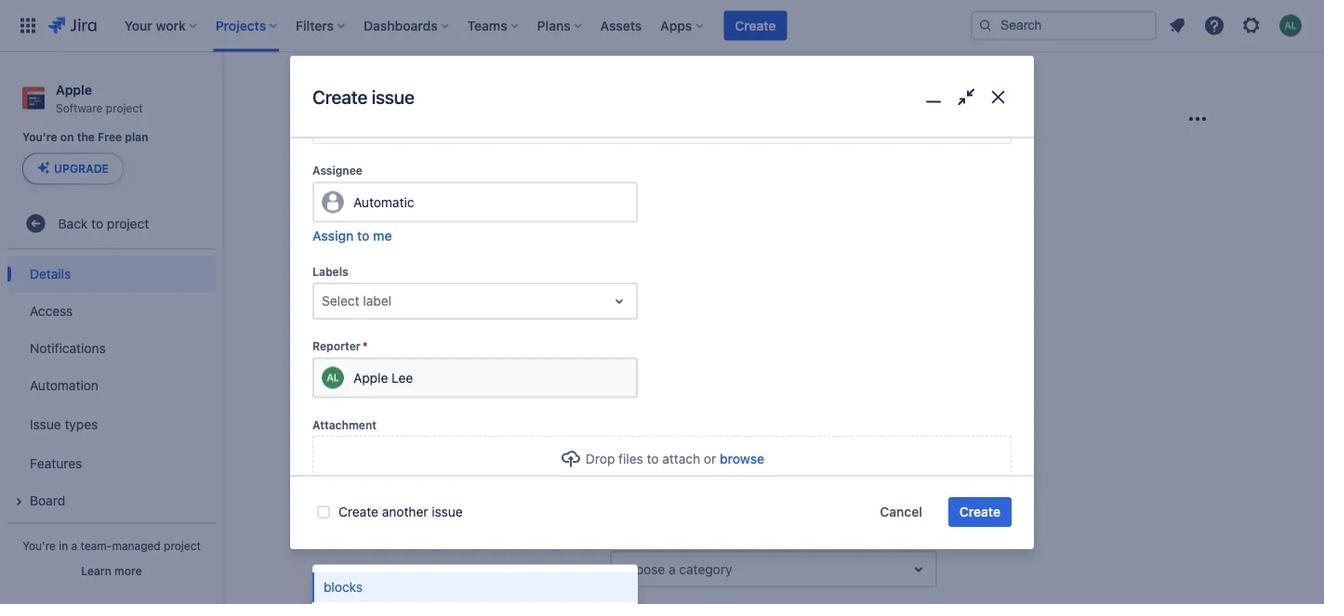 Task type: locate. For each thing, give the bounding box(es) containing it.
1 horizontal spatial create button
[[948, 497, 1012, 527]]

details up access
[[30, 266, 71, 281]]

on
[[60, 131, 74, 144]]

attach
[[662, 452, 700, 467]]

jira image
[[48, 14, 96, 37], [48, 14, 96, 37]]

0 horizontal spatial *
[[362, 340, 368, 353]]

you're left on
[[22, 131, 57, 144]]

category
[[610, 533, 661, 546]]

0 horizontal spatial apple
[[56, 82, 92, 97]]

project for apple software project
[[106, 101, 143, 114]]

scrollable content region
[[290, 0, 1034, 604]]

upload image
[[560, 448, 582, 471]]

create button
[[724, 11, 787, 40], [948, 497, 1012, 527]]

labels
[[312, 265, 348, 278]]

upgrade
[[54, 162, 109, 175]]

apple for apple software project
[[56, 82, 92, 97]]

2 horizontal spatial to
[[647, 452, 659, 467]]

0 horizontal spatial issue
[[372, 86, 414, 108]]

in
[[59, 539, 68, 552]]

to right 'back'
[[91, 216, 103, 231]]

features
[[30, 456, 82, 471]]

1 vertical spatial create button
[[948, 497, 1012, 527]]

0 horizontal spatial to
[[91, 216, 103, 231]]

lee
[[392, 371, 413, 386]]

1 horizontal spatial apple
[[353, 371, 388, 386]]

types
[[65, 417, 98, 432]]

0 vertical spatial create button
[[724, 11, 787, 40]]

the
[[77, 131, 95, 144]]

notifications
[[30, 340, 106, 356]]

2 vertical spatial project
[[164, 539, 201, 552]]

issue types
[[30, 417, 98, 432]]

2 you're from the top
[[22, 539, 56, 552]]

assign
[[312, 228, 354, 243]]

create another issue
[[338, 504, 463, 520]]

banner
[[0, 0, 1324, 52]]

1 vertical spatial *
[[632, 457, 637, 470]]

a right choose
[[669, 562, 676, 577]]

issue
[[30, 417, 61, 432]]

1 vertical spatial a
[[669, 562, 676, 577]]

notifications link
[[7, 329, 216, 367]]

to inside button
[[357, 228, 370, 243]]

*
[[362, 340, 368, 353], [632, 457, 637, 470]]

automatic image
[[322, 191, 344, 214]]

1 you're from the top
[[22, 131, 57, 144]]

you're on the free plan
[[22, 131, 148, 144]]

0 horizontal spatial a
[[71, 539, 77, 552]]

a right in at the bottom of page
[[71, 539, 77, 552]]

me
[[373, 228, 392, 243]]

discard & close image
[[985, 84, 1012, 110]]

browse button
[[720, 450, 765, 469]]

apple inside apple software project
[[56, 82, 92, 97]]

* right key
[[632, 457, 637, 470]]

projects link
[[331, 74, 380, 97]]

primary element
[[11, 0, 971, 52]]

* inside the scrollable content 'region'
[[362, 340, 368, 353]]

attachment
[[312, 419, 377, 432]]

more
[[114, 564, 142, 577]]

automation
[[30, 377, 98, 393]]

1 horizontal spatial details
[[335, 104, 401, 130]]

create button inside primary element
[[724, 11, 787, 40]]

group
[[7, 250, 216, 599]]

1 horizontal spatial to
[[357, 228, 370, 243]]

0 horizontal spatial details
[[30, 266, 71, 281]]

reporter *
[[312, 340, 368, 353]]

browse
[[720, 452, 765, 467]]

access
[[30, 303, 73, 318]]

apple inside the scrollable content 'region'
[[353, 371, 388, 386]]

0 vertical spatial *
[[362, 340, 368, 353]]

1 horizontal spatial *
[[632, 457, 637, 470]]

0 vertical spatial project
[[106, 101, 143, 114]]

* for create issue
[[362, 340, 368, 353]]

board
[[30, 493, 65, 508]]

apple lee image
[[322, 367, 344, 389]]

project inside apple software project
[[106, 101, 143, 114]]

to
[[91, 216, 103, 231], [357, 228, 370, 243], [647, 452, 659, 467]]

another
[[382, 504, 428, 520]]

0 vertical spatial you're
[[22, 131, 57, 144]]

projects
[[331, 78, 380, 93]]

blocks
[[324, 580, 363, 595]]

group containing details
[[7, 250, 216, 599]]

automatic
[[353, 195, 414, 210]]

2 horizontal spatial apple
[[402, 78, 437, 93]]

project up details link
[[107, 216, 149, 231]]

apple
[[402, 78, 437, 93], [56, 82, 92, 97], [353, 371, 388, 386]]

you're in a team-managed project
[[22, 539, 201, 552]]

Labels text field
[[322, 292, 325, 311]]

details
[[335, 104, 401, 130], [30, 266, 71, 281]]

issue
[[372, 86, 414, 108], [432, 504, 463, 520]]

apple left lee at bottom
[[353, 371, 388, 386]]

learn more
[[81, 564, 142, 577]]

team-
[[81, 539, 112, 552]]

select label
[[322, 294, 392, 309]]

project right managed
[[164, 539, 201, 552]]

0 vertical spatial issue
[[372, 86, 414, 108]]

1 vertical spatial you're
[[22, 539, 56, 552]]

learn more button
[[81, 564, 142, 578]]

access link
[[7, 292, 216, 329]]

exit full screen image
[[953, 84, 979, 110]]

* right 'reporter'
[[362, 340, 368, 353]]

apple right projects
[[402, 78, 437, 93]]

you're left in at the bottom of page
[[22, 539, 56, 552]]

1 horizontal spatial issue
[[432, 504, 463, 520]]

to right files
[[647, 452, 659, 467]]

0 horizontal spatial create button
[[724, 11, 787, 40]]

plan
[[125, 131, 148, 144]]

create
[[735, 18, 776, 33], [312, 86, 367, 108], [338, 504, 378, 520], [960, 504, 1001, 520]]

None field
[[612, 476, 935, 510]]

1 vertical spatial project
[[107, 216, 149, 231]]

you're
[[22, 131, 57, 144], [22, 539, 56, 552]]

or
[[704, 452, 716, 467]]

back
[[58, 216, 88, 231]]

minimize image
[[920, 84, 947, 110]]

upgrade button
[[23, 154, 123, 184]]

a
[[71, 539, 77, 552], [669, 562, 676, 577]]

apple up 'software'
[[56, 82, 92, 97]]

apple for apple
[[402, 78, 437, 93]]

key *
[[610, 457, 637, 470]]

project up "plan"
[[106, 101, 143, 114]]

to left me
[[357, 228, 370, 243]]

project
[[106, 101, 143, 114], [107, 216, 149, 231], [164, 539, 201, 552]]

details down projects link
[[335, 104, 401, 130]]

assign to me button
[[312, 227, 392, 245]]



Task type: describe. For each thing, give the bounding box(es) containing it.
drop files to attach or browse
[[586, 452, 765, 467]]

board button
[[7, 482, 216, 519]]

back to project link
[[7, 205, 216, 242]]

name
[[610, 380, 642, 393]]

label
[[363, 294, 392, 309]]

choose a category
[[619, 562, 732, 577]]

Search field
[[971, 11, 1157, 40]]

you're for you're in a team-managed project
[[22, 539, 56, 552]]

* for details
[[632, 457, 637, 470]]

automation link
[[7, 367, 216, 404]]

apple link
[[402, 74, 437, 97]]

0 vertical spatial details
[[335, 104, 401, 130]]

create inside primary element
[[735, 18, 776, 33]]

features link
[[7, 445, 216, 482]]

create issue dialog
[[290, 0, 1034, 604]]

1 horizontal spatial a
[[669, 562, 676, 577]]

0 vertical spatial a
[[71, 539, 77, 552]]

1 vertical spatial details
[[30, 266, 71, 281]]

apple for apple lee
[[353, 371, 388, 386]]

assignee
[[312, 164, 362, 177]]

banner containing assets
[[0, 0, 1324, 52]]

cancel
[[880, 504, 922, 520]]

assign to me
[[312, 228, 392, 243]]

reporter
[[312, 340, 361, 353]]

assets link
[[595, 11, 647, 40]]

files
[[619, 452, 643, 467]]

open image
[[608, 290, 630, 313]]

learn
[[81, 564, 111, 577]]

choose
[[619, 562, 665, 577]]

details link
[[7, 255, 216, 292]]

category
[[679, 562, 732, 577]]

issue types link
[[7, 404, 216, 445]]

assets
[[600, 18, 642, 33]]

open image
[[908, 558, 930, 581]]

to for project
[[91, 216, 103, 231]]

managed
[[112, 539, 161, 552]]

back to project
[[58, 216, 149, 231]]

free
[[98, 131, 122, 144]]

drop
[[586, 452, 615, 467]]

search image
[[978, 18, 993, 33]]

apple lee
[[353, 371, 413, 386]]

key
[[610, 457, 630, 470]]

you're for you're on the free plan
[[22, 131, 57, 144]]

to for me
[[357, 228, 370, 243]]

software
[[56, 101, 103, 114]]

1 vertical spatial issue
[[432, 504, 463, 520]]

cancel button
[[869, 497, 933, 527]]

apple software project
[[56, 82, 143, 114]]

create issue
[[312, 86, 414, 108]]

project for back to project
[[107, 216, 149, 231]]

select
[[322, 294, 360, 309]]



Task type: vqa. For each thing, say whether or not it's contained in the screenshot.
1st You're from the top
yes



